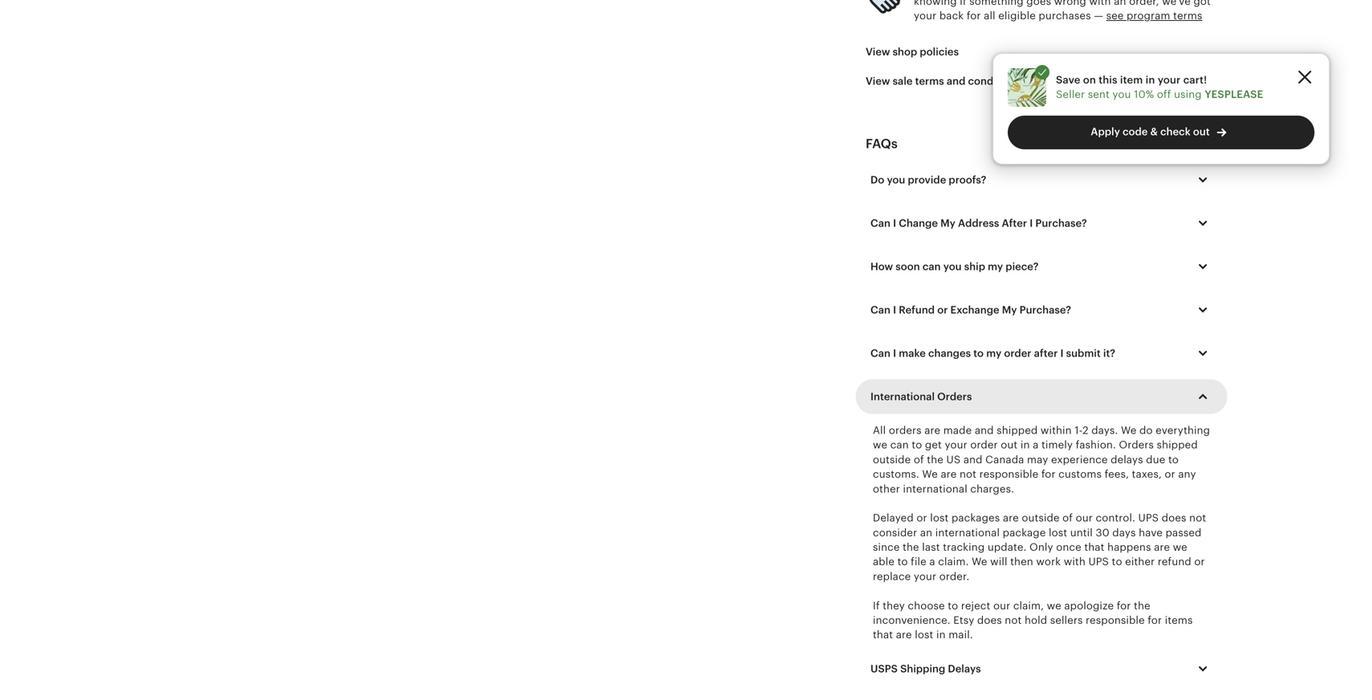 Task type: vqa. For each thing, say whether or not it's contained in the screenshot.
838
no



Task type: describe. For each thing, give the bounding box(es) containing it.
fashion.
[[1076, 439, 1117, 451]]

orders inside all orders are made and shipped within 1-2 days. we do everything we can to get your order out in a timely fashion. orders shipped outside of the us and canada may experience delays due to customs. we are not responsible for customs fees, taxes, or any other international charges.
[[1120, 439, 1155, 451]]

or inside all orders are made and shipped within 1-2 days. we do everything we can to get your order out in a timely fashion. orders shipped outside of the us and canada may experience delays due to customs. we are not responsible for customs fees, taxes, or any other international charges.
[[1165, 469, 1176, 481]]

&
[[1151, 126, 1159, 138]]

control.
[[1096, 512, 1136, 524]]

address
[[959, 217, 1000, 229]]

i for can i change my address after i purchase?
[[894, 217, 897, 229]]

consider
[[873, 527, 918, 539]]

program
[[1127, 10, 1171, 22]]

are down us
[[941, 469, 957, 481]]

if they choose to reject our claim, we apologize for the inconvenience. etsy does not hold sellers responsible for items that are lost in mail.
[[873, 600, 1193, 641]]

have
[[1139, 527, 1163, 539]]

happens
[[1108, 542, 1152, 554]]

do you provide proofs?
[[871, 174, 987, 186]]

change
[[899, 217, 938, 229]]

ship
[[965, 261, 986, 273]]

international
[[871, 391, 935, 403]]

view shop policies button
[[854, 38, 971, 67]]

this
[[1099, 74, 1118, 86]]

last
[[923, 542, 941, 554]]

package
[[1003, 527, 1046, 539]]

conditions
[[969, 75, 1022, 87]]

can inside all orders are made and shipped within 1-2 days. we do everything we can to get your order out in a timely fashion. orders shipped outside of the us and canada may experience delays due to customs. we are not responsible for customs fees, taxes, or any other international charges.
[[891, 439, 909, 451]]

we for everything
[[923, 469, 938, 481]]

of inside all orders are made and shipped within 1-2 days. we do everything we can to get your order out in a timely fashion. orders shipped outside of the us and canada may experience delays due to customs. we are not responsible for customs fees, taxes, or any other international charges.
[[914, 454, 925, 466]]

my inside dropdown button
[[941, 217, 956, 229]]

inconvenience.
[[873, 615, 951, 627]]

30
[[1096, 527, 1110, 539]]

1 vertical spatial lost
[[1049, 527, 1068, 539]]

a inside all orders are made and shipped within 1-2 days. we do everything we can to get your order out in a timely fashion. orders shipped outside of the us and canada may experience delays due to customs. we are not responsible for customs fees, taxes, or any other international charges.
[[1033, 439, 1039, 451]]

sale
[[893, 75, 913, 87]]

we inside if they choose to reject our claim, we apologize for the inconvenience. etsy does not hold sellers responsible for items that are lost in mail.
[[1047, 600, 1062, 612]]

the inside all orders are made and shipped within 1-2 days. we do everything we can to get your order out in a timely fashion. orders shipped outside of the us and canada may experience delays due to customs. we are not responsible for customs fees, taxes, or any other international charges.
[[927, 454, 944, 466]]

how soon can you ship my piece?
[[871, 261, 1039, 273]]

2
[[1083, 425, 1089, 437]]

2 vertical spatial and
[[964, 454, 983, 466]]

0 horizontal spatial shipped
[[997, 425, 1038, 437]]

can i change my address after i purchase?
[[871, 217, 1088, 229]]

after
[[1035, 347, 1058, 360]]

us
[[947, 454, 961, 466]]

how
[[871, 261, 894, 273]]

0 horizontal spatial ups
[[1089, 556, 1110, 568]]

passed
[[1166, 527, 1202, 539]]

see
[[1107, 10, 1124, 22]]

we for consider
[[972, 556, 988, 568]]

responsible inside if they choose to reject our claim, we apologize for the inconvenience. etsy does not hold sellers responsible for items that are lost in mail.
[[1086, 615, 1146, 627]]

are up the get
[[925, 425, 941, 437]]

orders inside dropdown button
[[938, 391, 973, 403]]

the inside delayed or lost packages are outside of our control. ups does not consider an international package lost until 30 days have passed since the last tracking update. only once that happens are we able to file a claim. we will then work with ups to either refund or replace your order.
[[903, 542, 920, 554]]

make
[[899, 347, 926, 360]]

apply code & check out
[[1091, 126, 1210, 138]]

all orders are made and shipped within 1-2 days. we do everything we can to get your order out in a timely fashion. orders shipped outside of the us and canada may experience delays due to customs. we are not responsible for customs fees, taxes, or any other international charges.
[[873, 425, 1211, 495]]

delays
[[948, 663, 982, 675]]

can i refund or exchange my purchase?
[[871, 304, 1072, 316]]

i for can i make changes to my order after i submit it?
[[894, 347, 897, 360]]

does inside if they choose to reject our claim, we apologize for the inconvenience. etsy does not hold sellers responsible for items that are lost in mail.
[[978, 615, 1003, 627]]

our inside if they choose to reject our claim, we apologize for the inconvenience. etsy does not hold sellers responsible for items that are lost in mail.
[[994, 600, 1011, 612]]

my inside dropdown button
[[1003, 304, 1018, 316]]

apologize
[[1065, 600, 1115, 612]]

an
[[921, 527, 933, 539]]

lost inside if they choose to reject our claim, we apologize for the inconvenience. etsy does not hold sellers responsible for items that are lost in mail.
[[915, 629, 934, 641]]

replace
[[873, 571, 911, 583]]

update.
[[988, 542, 1027, 554]]

shop
[[893, 46, 918, 58]]

terms for program
[[1174, 10, 1203, 22]]

to left file
[[898, 556, 908, 568]]

code
[[1123, 126, 1148, 138]]

all
[[873, 425, 886, 437]]

policies
[[920, 46, 959, 58]]

mail.
[[949, 629, 974, 641]]

1 vertical spatial and
[[975, 425, 994, 437]]

delayed or lost packages are outside of our control. ups does not consider an international package lost until 30 days have passed since the last tracking update. only once that happens are we able to file a claim. we will then work with ups to either refund or replace your order.
[[873, 512, 1207, 583]]

can for can i change my address after i purchase?
[[871, 217, 891, 229]]

made
[[944, 425, 972, 437]]

cart!
[[1184, 74, 1208, 86]]

once
[[1057, 542, 1082, 554]]

shipping
[[901, 663, 946, 675]]

your inside all orders are made and shipped within 1-2 days. we do everything we can to get your order out in a timely fashion. orders shipped outside of the us and canada may experience delays due to customs. we are not responsible for customs fees, taxes, or any other international charges.
[[945, 439, 968, 451]]

1 horizontal spatial ups
[[1139, 512, 1159, 524]]

terms for sale
[[916, 75, 945, 87]]

within
[[1041, 425, 1072, 437]]

file
[[911, 556, 927, 568]]

do you provide proofs? button
[[859, 163, 1225, 197]]

can i make changes to my order after i submit it? button
[[859, 337, 1225, 370]]

customs
[[1059, 469, 1102, 481]]

view for view shop policies
[[866, 46, 891, 58]]

either
[[1126, 556, 1156, 568]]

a inside delayed or lost packages are outside of our control. ups does not consider an international package lost until 30 days have passed since the last tracking update. only once that happens are we able to file a claim. we will then work with ups to either refund or replace your order.
[[930, 556, 936, 568]]

claim,
[[1014, 600, 1045, 612]]

provide
[[908, 174, 947, 186]]

other
[[873, 483, 901, 495]]

purchase? inside can i change my address after i purchase? dropdown button
[[1036, 217, 1088, 229]]

can i refund or exchange my purchase? button
[[859, 293, 1225, 327]]

do
[[1140, 425, 1153, 437]]

they
[[883, 600, 905, 612]]

can inside dropdown button
[[923, 261, 941, 273]]

can i change my address after i purchase? button
[[859, 207, 1225, 240]]

until
[[1071, 527, 1093, 539]]

view for view sale terms and conditions
[[866, 75, 891, 87]]

if
[[873, 600, 880, 612]]

check
[[1161, 126, 1191, 138]]

choose
[[908, 600, 945, 612]]

claim.
[[939, 556, 969, 568]]

off
[[1158, 88, 1172, 100]]

timely
[[1042, 439, 1073, 451]]

any
[[1179, 469, 1197, 481]]

0 vertical spatial lost
[[931, 512, 949, 524]]

purchase? inside can i refund or exchange my purchase? dropdown button
[[1020, 304, 1072, 316]]

in inside if they choose to reject our claim, we apologize for the inconvenience. etsy does not hold sellers responsible for items that are lost in mail.
[[937, 629, 946, 641]]

your inside 'save on this item in your cart! seller sent you 10% off using yesplease'
[[1158, 74, 1181, 86]]

order inside can i make changes to my order after i submit it? dropdown button
[[1005, 347, 1032, 360]]

item
[[1121, 74, 1144, 86]]

not inside delayed or lost packages are outside of our control. ups does not consider an international package lost until 30 days have passed since the last tracking update. only once that happens are we able to file a claim. we will then work with ups to either refund or replace your order.
[[1190, 512, 1207, 524]]

only
[[1030, 542, 1054, 554]]



Task type: locate. For each thing, give the bounding box(es) containing it.
2 horizontal spatial we
[[1174, 542, 1188, 554]]

a up may
[[1033, 439, 1039, 451]]

1 vertical spatial not
[[1190, 512, 1207, 524]]

1 vertical spatial of
[[1063, 512, 1074, 524]]

order inside all orders are made and shipped within 1-2 days. we do everything we can to get your order out in a timely fashion. orders shipped outside of the us and canada may experience delays due to customs. we are not responsible for customs fees, taxes, or any other international charges.
[[971, 439, 998, 451]]

responsible down apologize
[[1086, 615, 1146, 627]]

that down the if
[[873, 629, 894, 641]]

0 vertical spatial my
[[988, 261, 1004, 273]]

can left make
[[871, 347, 891, 360]]

1 horizontal spatial my
[[1003, 304, 1018, 316]]

to inside if they choose to reject our claim, we apologize for the inconvenience. etsy does not hold sellers responsible for items that are lost in mail.
[[948, 600, 959, 612]]

and right us
[[964, 454, 983, 466]]

0 vertical spatial that
[[1085, 542, 1105, 554]]

0 vertical spatial does
[[1162, 512, 1187, 524]]

1 view from the top
[[866, 46, 891, 58]]

your up off
[[1158, 74, 1181, 86]]

view
[[866, 46, 891, 58], [866, 75, 891, 87]]

in left mail.
[[937, 629, 946, 641]]

i for can i refund or exchange my purchase?
[[894, 304, 897, 316]]

can inside dropdown button
[[871, 304, 891, 316]]

to right changes
[[974, 347, 984, 360]]

piece?
[[1006, 261, 1039, 273]]

purchase?
[[1036, 217, 1088, 229], [1020, 304, 1072, 316]]

can left refund
[[871, 304, 891, 316]]

1 horizontal spatial shipped
[[1157, 439, 1199, 451]]

1 horizontal spatial our
[[1076, 512, 1094, 524]]

my for order
[[987, 347, 1002, 360]]

2 vertical spatial not
[[1005, 615, 1022, 627]]

terms right program
[[1174, 10, 1203, 22]]

seller
[[1057, 88, 1086, 100]]

can down orders
[[891, 439, 909, 451]]

1 vertical spatial order
[[971, 439, 998, 451]]

1 can from the top
[[871, 217, 891, 229]]

of up until
[[1063, 512, 1074, 524]]

changes
[[929, 347, 971, 360]]

international up tracking
[[936, 527, 1000, 539]]

we left 'do'
[[1122, 425, 1137, 437]]

delays
[[1111, 454, 1144, 466]]

responsible inside all orders are made and shipped within 1-2 days. we do everything we can to get your order out in a timely fashion. orders shipped outside of the us and canada may experience delays due to customs. we are not responsible for customs fees, taxes, or any other international charges.
[[980, 469, 1039, 481]]

your inside delayed or lost packages are outside of our control. ups does not consider an international package lost until 30 days have passed since the last tracking update. only once that happens are we able to file a claim. we will then work with ups to either refund or replace your order.
[[914, 571, 937, 583]]

not down claim,
[[1005, 615, 1022, 627]]

we down passed
[[1174, 542, 1188, 554]]

we
[[873, 439, 888, 451], [1174, 542, 1188, 554], [1047, 600, 1062, 612]]

and inside button
[[947, 75, 966, 87]]

2 vertical spatial we
[[1047, 600, 1062, 612]]

apply
[[1091, 126, 1121, 138]]

that inside if they choose to reject our claim, we apologize for the inconvenience. etsy does not hold sellers responsible for items that are lost in mail.
[[873, 629, 894, 641]]

of
[[914, 454, 925, 466], [1063, 512, 1074, 524]]

1 horizontal spatial outside
[[1022, 512, 1060, 524]]

items
[[1166, 615, 1193, 627]]

for right apologize
[[1117, 600, 1132, 612]]

orders
[[889, 425, 922, 437]]

0 horizontal spatial the
[[903, 542, 920, 554]]

0 vertical spatial and
[[947, 75, 966, 87]]

orders up 'made'
[[938, 391, 973, 403]]

0 vertical spatial international
[[904, 483, 968, 495]]

with
[[1064, 556, 1086, 568]]

2 horizontal spatial we
[[1122, 425, 1137, 437]]

0 vertical spatial orders
[[938, 391, 973, 403]]

lost down inconvenience.
[[915, 629, 934, 641]]

2 view from the top
[[866, 75, 891, 87]]

refund
[[1158, 556, 1192, 568]]

my right exchange
[[1003, 304, 1018, 316]]

our up until
[[1076, 512, 1094, 524]]

order up canada
[[971, 439, 998, 451]]

0 horizontal spatial not
[[960, 469, 977, 481]]

not
[[960, 469, 977, 481], [1190, 512, 1207, 524], [1005, 615, 1022, 627]]

0 horizontal spatial you
[[887, 174, 906, 186]]

0 horizontal spatial terms
[[916, 75, 945, 87]]

in
[[1146, 74, 1156, 86], [1021, 439, 1030, 451], [937, 629, 946, 641]]

can for can i refund or exchange my purchase?
[[871, 304, 891, 316]]

1 vertical spatial my
[[1003, 304, 1018, 316]]

in up 10%
[[1146, 74, 1156, 86]]

are down inconvenience.
[[896, 629, 912, 641]]

charges.
[[971, 483, 1015, 495]]

that
[[1085, 542, 1105, 554], [873, 629, 894, 641]]

we
[[1122, 425, 1137, 437], [923, 469, 938, 481], [972, 556, 988, 568]]

0 vertical spatial ups
[[1139, 512, 1159, 524]]

hold
[[1025, 615, 1048, 627]]

experience
[[1052, 454, 1108, 466]]

for inside all orders are made and shipped within 1-2 days. we do everything we can to get your order out in a timely fashion. orders shipped outside of the us and canada may experience delays due to customs. we are not responsible for customs fees, taxes, or any other international charges.
[[1042, 469, 1056, 481]]

outside up package
[[1022, 512, 1060, 524]]

see program terms
[[1107, 10, 1203, 22]]

1 vertical spatial the
[[903, 542, 920, 554]]

delayed
[[873, 512, 914, 524]]

0 vertical spatial can
[[923, 261, 941, 273]]

for left items
[[1148, 615, 1163, 627]]

packages
[[952, 512, 1001, 524]]

the inside if they choose to reject our claim, we apologize for the inconvenience. etsy does not hold sellers responsible for items that are lost in mail.
[[1135, 600, 1151, 612]]

my right changes
[[987, 347, 1002, 360]]

to left the get
[[912, 439, 923, 451]]

1 vertical spatial orders
[[1120, 439, 1155, 451]]

terms
[[1174, 10, 1203, 22], [916, 75, 945, 87]]

your down 'made'
[[945, 439, 968, 451]]

submit
[[1067, 347, 1101, 360]]

and down policies
[[947, 75, 966, 87]]

work
[[1037, 556, 1062, 568]]

10%
[[1135, 88, 1155, 100]]

0 vertical spatial of
[[914, 454, 925, 466]]

we inside delayed or lost packages are outside of our control. ups does not consider an international package lost until 30 days have passed since the last tracking update. only once that happens are we able to file a claim. we will then work with ups to either refund or replace your order.
[[1174, 542, 1188, 554]]

1 horizontal spatial of
[[1063, 512, 1074, 524]]

orders
[[938, 391, 973, 403], [1120, 439, 1155, 451]]

1 horizontal spatial in
[[1021, 439, 1030, 451]]

view sale terms and conditions
[[866, 75, 1022, 87]]

2 can from the top
[[871, 304, 891, 316]]

0 vertical spatial for
[[1042, 469, 1056, 481]]

you left ship
[[944, 261, 962, 273]]

for down may
[[1042, 469, 1056, 481]]

are inside if they choose to reject our claim, we apologize for the inconvenience. etsy does not hold sellers responsible for items that are lost in mail.
[[896, 629, 912, 641]]

taxes,
[[1133, 469, 1162, 481]]

0 horizontal spatial your
[[914, 571, 937, 583]]

2 horizontal spatial you
[[1113, 88, 1132, 100]]

proofs?
[[949, 174, 987, 186]]

0 horizontal spatial out
[[1001, 439, 1018, 451]]

soon
[[896, 261, 921, 273]]

in inside 'save on this item in your cart! seller sent you 10% off using yesplease'
[[1146, 74, 1156, 86]]

0 horizontal spatial my
[[941, 217, 956, 229]]

can for can i make changes to my order after i submit it?
[[871, 347, 891, 360]]

we inside all orders are made and shipped within 1-2 days. we do everything we can to get your order out in a timely fashion. orders shipped outside of the us and canada may experience delays due to customs. we are not responsible for customs fees, taxes, or any other international charges.
[[873, 439, 888, 451]]

does up passed
[[1162, 512, 1187, 524]]

then
[[1011, 556, 1034, 568]]

customs.
[[873, 469, 920, 481]]

fees,
[[1105, 469, 1130, 481]]

see program terms link
[[1107, 10, 1203, 22]]

terms right sale
[[916, 75, 945, 87]]

outside inside delayed or lost packages are outside of our control. ups does not consider an international package lost until 30 days have passed since the last tracking update. only once that happens are we able to file a claim. we will then work with ups to either refund or replace your order.
[[1022, 512, 1060, 524]]

out up canada
[[1001, 439, 1018, 451]]

2 vertical spatial the
[[1135, 600, 1151, 612]]

0 vertical spatial shipped
[[997, 425, 1038, 437]]

2 vertical spatial in
[[937, 629, 946, 641]]

purchase? up after
[[1020, 304, 1072, 316]]

everything
[[1156, 425, 1211, 437]]

we up sellers
[[1047, 600, 1062, 612]]

0 vertical spatial out
[[1194, 126, 1210, 138]]

to down the happens
[[1112, 556, 1123, 568]]

2 vertical spatial your
[[914, 571, 937, 583]]

you down item
[[1113, 88, 1132, 100]]

view left sale
[[866, 75, 891, 87]]

your down file
[[914, 571, 937, 583]]

2 vertical spatial we
[[972, 556, 988, 568]]

out inside all orders are made and shipped within 1-2 days. we do everything we can to get your order out in a timely fashion. orders shipped outside of the us and canada may experience delays due to customs. we are not responsible for customs fees, taxes, or any other international charges.
[[1001, 439, 1018, 451]]

0 horizontal spatial of
[[914, 454, 925, 466]]

of up customs.
[[914, 454, 925, 466]]

1 horizontal spatial terms
[[1174, 10, 1203, 22]]

tracking
[[943, 542, 985, 554]]

0 vertical spatial my
[[941, 217, 956, 229]]

1 vertical spatial does
[[978, 615, 1003, 627]]

we left will
[[972, 556, 988, 568]]

not inside if they choose to reject our claim, we apologize for the inconvenience. etsy does not hold sellers responsible for items that are lost in mail.
[[1005, 615, 1022, 627]]

sellers
[[1051, 615, 1083, 627]]

we inside delayed or lost packages are outside of our control. ups does not consider an international package lost until 30 days have passed since the last tracking update. only once that happens are we able to file a claim. we will then work with ups to either refund or replace your order.
[[972, 556, 988, 568]]

0 horizontal spatial for
[[1042, 469, 1056, 481]]

0 horizontal spatial in
[[937, 629, 946, 641]]

2 horizontal spatial your
[[1158, 74, 1181, 86]]

1-
[[1075, 425, 1083, 437]]

lost up the once on the right bottom of page
[[1049, 527, 1068, 539]]

reject
[[962, 600, 991, 612]]

0 vertical spatial in
[[1146, 74, 1156, 86]]

save on this item in your cart! seller sent you 10% off using yesplease
[[1057, 74, 1264, 100]]

1 horizontal spatial does
[[1162, 512, 1187, 524]]

shipped
[[997, 425, 1038, 437], [1157, 439, 1199, 451]]

does inside delayed or lost packages are outside of our control. ups does not consider an international package lost until 30 days have passed since the last tracking update. only once that happens are we able to file a claim. we will then work with ups to either refund or replace your order.
[[1162, 512, 1187, 524]]

you
[[1113, 88, 1132, 100], [887, 174, 906, 186], [944, 261, 962, 273]]

lost up the an
[[931, 512, 949, 524]]

due
[[1147, 454, 1166, 466]]

view shop policies
[[866, 46, 959, 58]]

1 vertical spatial we
[[923, 469, 938, 481]]

or inside dropdown button
[[938, 304, 948, 316]]

1 horizontal spatial you
[[944, 261, 962, 273]]

0 vertical spatial not
[[960, 469, 977, 481]]

0 vertical spatial we
[[1122, 425, 1137, 437]]

in inside all orders are made and shipped within 1-2 days. we do everything we can to get your order out in a timely fashion. orders shipped outside of the us and canada may experience delays due to customs. we are not responsible for customs fees, taxes, or any other international charges.
[[1021, 439, 1030, 451]]

0 vertical spatial responsible
[[980, 469, 1039, 481]]

not down us
[[960, 469, 977, 481]]

save
[[1057, 74, 1081, 86]]

order left after
[[1005, 347, 1032, 360]]

after
[[1002, 217, 1028, 229]]

can left change
[[871, 217, 891, 229]]

1 vertical spatial my
[[987, 347, 1002, 360]]

international inside all orders are made and shipped within 1-2 days. we do everything we can to get your order out in a timely fashion. orders shipped outside of the us and canada may experience delays due to customs. we are not responsible for customs fees, taxes, or any other international charges.
[[904, 483, 968, 495]]

view left shop
[[866, 46, 891, 58]]

does down reject
[[978, 615, 1003, 627]]

your
[[1158, 74, 1181, 86], [945, 439, 968, 451], [914, 571, 937, 583]]

to inside can i make changes to my order after i submit it? dropdown button
[[974, 347, 984, 360]]

shipped down everything
[[1157, 439, 1199, 451]]

may
[[1028, 454, 1049, 466]]

1 vertical spatial that
[[873, 629, 894, 641]]

1 horizontal spatial your
[[945, 439, 968, 451]]

1 horizontal spatial out
[[1194, 126, 1210, 138]]

1 horizontal spatial that
[[1085, 542, 1105, 554]]

1 vertical spatial international
[[936, 527, 1000, 539]]

outside inside all orders are made and shipped within 1-2 days. we do everything we can to get your order out in a timely fashion. orders shipped outside of the us and canada may experience delays due to customs. we are not responsible for customs fees, taxes, or any other international charges.
[[873, 454, 911, 466]]

0 vertical spatial you
[[1113, 88, 1132, 100]]

are down have
[[1155, 542, 1171, 554]]

responsible down canada
[[980, 469, 1039, 481]]

2 horizontal spatial for
[[1148, 615, 1163, 627]]

1 vertical spatial in
[[1021, 439, 1030, 451]]

1 vertical spatial for
[[1117, 600, 1132, 612]]

on
[[1084, 74, 1097, 86]]

are up package
[[1003, 512, 1019, 524]]

1 vertical spatial responsible
[[1086, 615, 1146, 627]]

1 vertical spatial can
[[891, 439, 909, 451]]

orders up the delays
[[1120, 439, 1155, 451]]

do
[[871, 174, 885, 186]]

not inside all orders are made and shipped within 1-2 days. we do everything we can to get your order out in a timely fashion. orders shipped outside of the us and canada may experience delays due to customs. we are not responsible for customs fees, taxes, or any other international charges.
[[960, 469, 977, 481]]

the up file
[[903, 542, 920, 554]]

0 vertical spatial outside
[[873, 454, 911, 466]]

my right change
[[941, 217, 956, 229]]

0 vertical spatial view
[[866, 46, 891, 58]]

we down the get
[[923, 469, 938, 481]]

0 vertical spatial we
[[873, 439, 888, 451]]

0 horizontal spatial that
[[873, 629, 894, 641]]

purchase? right after
[[1036, 217, 1088, 229]]

1 vertical spatial shipped
[[1157, 439, 1199, 451]]

0 horizontal spatial we
[[923, 469, 938, 481]]

my for piece?
[[988, 261, 1004, 273]]

1 vertical spatial can
[[871, 304, 891, 316]]

terms inside button
[[916, 75, 945, 87]]

1 vertical spatial view
[[866, 75, 891, 87]]

can i make changes to my order after i submit it?
[[871, 347, 1116, 360]]

shipped up canada
[[997, 425, 1038, 437]]

order.
[[940, 571, 970, 583]]

ups up have
[[1139, 512, 1159, 524]]

the down the get
[[927, 454, 944, 466]]

order
[[1005, 347, 1032, 360], [971, 439, 998, 451]]

ups right with
[[1089, 556, 1110, 568]]

outside up customs.
[[873, 454, 911, 466]]

3 can from the top
[[871, 347, 891, 360]]

exchange
[[951, 304, 1000, 316]]

my
[[941, 217, 956, 229], [1003, 304, 1018, 316]]

that down 30 at bottom right
[[1085, 542, 1105, 554]]

2 horizontal spatial in
[[1146, 74, 1156, 86]]

i inside dropdown button
[[894, 304, 897, 316]]

international inside delayed or lost packages are outside of our control. ups does not consider an international package lost until 30 days have passed since the last tracking update. only once that happens are we able to file a claim. we will then work with ups to either refund or replace your order.
[[936, 527, 1000, 539]]

0 horizontal spatial can
[[891, 439, 909, 451]]

in up may
[[1021, 439, 1030, 451]]

will
[[991, 556, 1008, 568]]

how soon can you ship my piece? button
[[859, 250, 1225, 284]]

we down all
[[873, 439, 888, 451]]

you right do
[[887, 174, 906, 186]]

of inside delayed or lost packages are outside of our control. ups does not consider an international package lost until 30 days have passed since the last tracking update. only once that happens are we able to file a claim. we will then work with ups to either refund or replace your order.
[[1063, 512, 1074, 524]]

able
[[873, 556, 895, 568]]

lost
[[931, 512, 949, 524], [1049, 527, 1068, 539], [915, 629, 934, 641]]

to right due
[[1169, 454, 1179, 466]]

my right ship
[[988, 261, 1004, 273]]

can right soon
[[923, 261, 941, 273]]

to
[[974, 347, 984, 360], [912, 439, 923, 451], [1169, 454, 1179, 466], [898, 556, 908, 568], [1112, 556, 1123, 568], [948, 600, 959, 612]]

our inside delayed or lost packages are outside of our control. ups does not consider an international package lost until 30 days have passed since the last tracking update. only once that happens are we able to file a claim. we will then work with ups to either refund or replace your order.
[[1076, 512, 1094, 524]]

the down the either on the right bottom of page
[[1135, 600, 1151, 612]]

international down us
[[904, 483, 968, 495]]

a right file
[[930, 556, 936, 568]]

to up the etsy
[[948, 600, 959, 612]]

0 horizontal spatial does
[[978, 615, 1003, 627]]

responsible
[[980, 469, 1039, 481], [1086, 615, 1146, 627]]

that inside delayed or lost packages are outside of our control. ups does not consider an international package lost until 30 days have passed since the last tracking update. only once that happens are we able to file a claim. we will then work with ups to either refund or replace your order.
[[1085, 542, 1105, 554]]

1 horizontal spatial we
[[972, 556, 988, 568]]

1 horizontal spatial orders
[[1120, 439, 1155, 451]]

apply code & check out link
[[1008, 116, 1315, 150]]

1 horizontal spatial a
[[1033, 439, 1039, 451]]

0 vertical spatial can
[[871, 217, 891, 229]]

you inside 'save on this item in your cart! seller sent you 10% off using yesplease'
[[1113, 88, 1132, 100]]

i
[[894, 217, 897, 229], [1030, 217, 1033, 229], [894, 304, 897, 316], [894, 347, 897, 360], [1061, 347, 1064, 360]]

since
[[873, 542, 900, 554]]

out right check
[[1194, 126, 1210, 138]]

1 horizontal spatial not
[[1005, 615, 1022, 627]]

0 horizontal spatial our
[[994, 600, 1011, 612]]

usps shipping delays button
[[859, 652, 1225, 681]]

our right reject
[[994, 600, 1011, 612]]

0 vertical spatial terms
[[1174, 10, 1203, 22]]

2 vertical spatial for
[[1148, 615, 1163, 627]]

0 vertical spatial the
[[927, 454, 944, 466]]

days
[[1113, 527, 1137, 539]]

not up passed
[[1190, 512, 1207, 524]]

0 horizontal spatial we
[[873, 439, 888, 451]]

1 vertical spatial ups
[[1089, 556, 1110, 568]]

get
[[926, 439, 942, 451]]

1 vertical spatial your
[[945, 439, 968, 451]]

0 horizontal spatial outside
[[873, 454, 911, 466]]

1 vertical spatial out
[[1001, 439, 1018, 451]]

1 horizontal spatial order
[[1005, 347, 1032, 360]]

1 vertical spatial outside
[[1022, 512, 1060, 524]]

are
[[925, 425, 941, 437], [941, 469, 957, 481], [1003, 512, 1019, 524], [1155, 542, 1171, 554], [896, 629, 912, 641]]

0 horizontal spatial responsible
[[980, 469, 1039, 481]]

and right 'made'
[[975, 425, 994, 437]]

1 vertical spatial you
[[887, 174, 906, 186]]

1 horizontal spatial for
[[1117, 600, 1132, 612]]



